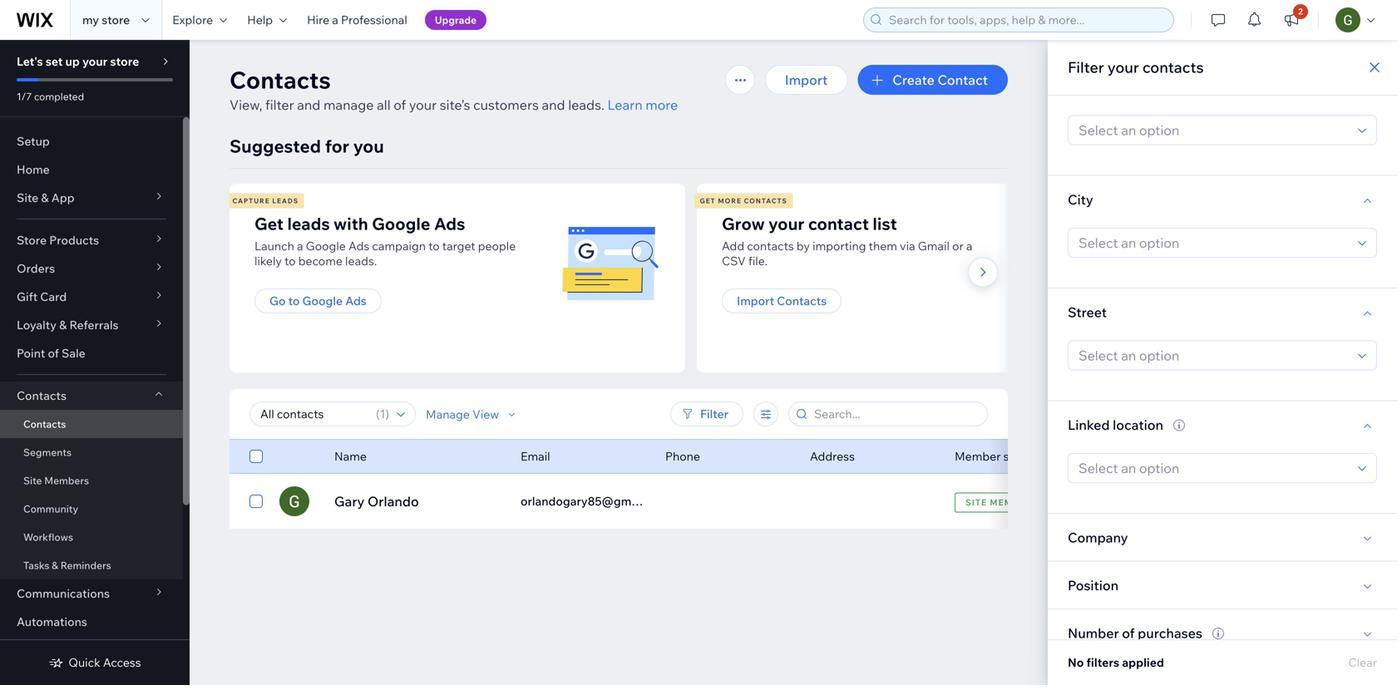 Task type: locate. For each thing, give the bounding box(es) containing it.
my
[[82, 12, 99, 27]]

manage view button
[[426, 407, 519, 422]]

your up the country/state
[[1108, 58, 1140, 77]]

of up no filters applied at the right bottom of page
[[1123, 625, 1135, 642]]

site for site member
[[966, 498, 988, 508]]

0 horizontal spatial leads.
[[345, 254, 377, 268]]

import for import
[[785, 72, 828, 88]]

0 horizontal spatial and
[[297, 97, 321, 113]]

a inside the grow your contact list add contacts by importing them via gmail or a csv file.
[[967, 239, 973, 253]]

site members
[[23, 475, 89, 487]]

& for tasks
[[52, 560, 58, 572]]

your up by
[[769, 213, 805, 234]]

site down home
[[17, 191, 38, 205]]

gift card button
[[0, 283, 183, 311]]

hire a professional link
[[297, 0, 418, 40]]

status
[[1004, 449, 1038, 464]]

orders
[[17, 261, 55, 276]]

go
[[270, 294, 286, 308]]

Unsaved view field
[[255, 403, 371, 426]]

member left status
[[955, 449, 1001, 464]]

store
[[17, 233, 47, 248]]

1/7 completed
[[17, 90, 84, 103]]

gift card
[[17, 290, 67, 304]]

0 horizontal spatial contacts
[[747, 239, 794, 253]]

1 horizontal spatial of
[[394, 97, 406, 113]]

leads.
[[568, 97, 605, 113], [345, 254, 377, 268]]

1 vertical spatial of
[[48, 346, 59, 361]]

site & app
[[17, 191, 75, 205]]

learn more button
[[608, 95, 678, 115]]

google up 'campaign'
[[372, 213, 431, 234]]

point of sale
[[17, 346, 86, 361]]

1 vertical spatial leads.
[[345, 254, 377, 268]]

get more contacts
[[700, 197, 788, 205]]

Select an option field
[[1074, 116, 1354, 144], [1074, 229, 1354, 257], [1074, 342, 1354, 370], [1074, 454, 1354, 483]]

site members link
[[0, 467, 183, 495]]

communications
[[17, 587, 110, 601]]

leads. inside contacts view, filter and manage all of your site's customers and leads. learn more
[[568, 97, 605, 113]]

ads down with
[[349, 239, 370, 253]]

people
[[478, 239, 516, 253]]

0 horizontal spatial &
[[41, 191, 49, 205]]

member down status
[[990, 498, 1032, 508]]

workflows
[[23, 531, 73, 544]]

contacts
[[230, 65, 331, 94], [777, 294, 827, 308], [17, 389, 67, 403], [23, 418, 66, 431]]

ads up target
[[434, 213, 465, 234]]

contacts up file.
[[747, 239, 794, 253]]

contacts up filter
[[230, 65, 331, 94]]

import inside import contacts button
[[737, 294, 775, 308]]

of right all
[[394, 97, 406, 113]]

2 horizontal spatial a
[[967, 239, 973, 253]]

1 horizontal spatial leads.
[[568, 97, 605, 113]]

1 vertical spatial site
[[23, 475, 42, 487]]

contacts up segments
[[23, 418, 66, 431]]

google up become
[[306, 239, 346, 253]]

filter for filter
[[701, 407, 729, 421]]

site for site & app
[[17, 191, 38, 205]]

hire
[[307, 12, 330, 27]]

import inside import button
[[785, 72, 828, 88]]

filter inside button
[[701, 407, 729, 421]]

of
[[394, 97, 406, 113], [48, 346, 59, 361], [1123, 625, 1135, 642]]

your
[[82, 54, 108, 69], [1108, 58, 1140, 77], [409, 97, 437, 113], [769, 213, 805, 234]]

and right customers
[[542, 97, 565, 113]]

orlandogary85@gmail.com
[[521, 494, 671, 509]]

name
[[335, 449, 367, 464]]

let's
[[17, 54, 43, 69]]

create contact
[[893, 72, 989, 88]]

gift
[[17, 290, 38, 304]]

help
[[247, 12, 273, 27]]

1 horizontal spatial import
[[785, 72, 828, 88]]

0 horizontal spatial of
[[48, 346, 59, 361]]

member
[[955, 449, 1001, 464], [990, 498, 1032, 508]]

2 horizontal spatial of
[[1123, 625, 1135, 642]]

& for site
[[41, 191, 49, 205]]

& left app
[[41, 191, 49, 205]]

street
[[1068, 304, 1107, 321]]

number of purchases
[[1068, 625, 1203, 642]]

country/state
[[1068, 78, 1158, 95]]

& right tasks
[[52, 560, 58, 572]]

list
[[227, 184, 1160, 373]]

no
[[1068, 656, 1085, 670]]

1 vertical spatial &
[[59, 318, 67, 332]]

& right 'loyalty'
[[59, 318, 67, 332]]

store inside sidebar element
[[110, 54, 139, 69]]

& for loyalty
[[59, 318, 67, 332]]

filter
[[265, 97, 294, 113]]

store down my store
[[110, 54, 139, 69]]

of for point of sale
[[48, 346, 59, 361]]

0 vertical spatial contacts
[[1143, 58, 1204, 77]]

contacts view, filter and manage all of your site's customers and leads. learn more
[[230, 65, 678, 113]]

contacts down point of sale in the left bottom of the page
[[17, 389, 67, 403]]

site down member status
[[966, 498, 988, 508]]

& inside popup button
[[41, 191, 49, 205]]

contacts inside button
[[777, 294, 827, 308]]

point
[[17, 346, 45, 361]]

get
[[255, 213, 284, 234]]

app
[[51, 191, 75, 205]]

a down leads
[[297, 239, 303, 253]]

all
[[377, 97, 391, 113]]

google inside button
[[302, 294, 343, 308]]

number
[[1068, 625, 1120, 642]]

to right go
[[288, 294, 300, 308]]

get leads with google ads launch a google ads campaign to target people likely to become leads.
[[255, 213, 516, 268]]

0 vertical spatial filter
[[1068, 58, 1105, 77]]

google down become
[[302, 294, 343, 308]]

(
[[376, 407, 380, 421]]

your right up
[[82, 54, 108, 69]]

of inside 'link'
[[48, 346, 59, 361]]

2 select an option field from the top
[[1074, 229, 1354, 257]]

upgrade button
[[425, 10, 487, 30]]

contacts inside contacts view, filter and manage all of your site's customers and leads. learn more
[[230, 65, 331, 94]]

1 horizontal spatial and
[[542, 97, 565, 113]]

1 horizontal spatial filter
[[1068, 58, 1105, 77]]

1 vertical spatial store
[[110, 54, 139, 69]]

4 select an option field from the top
[[1074, 454, 1354, 483]]

1 select an option field from the top
[[1074, 116, 1354, 144]]

contacts inside the grow your contact list add contacts by importing them via gmail or a csv file.
[[747, 239, 794, 253]]

leads. down with
[[345, 254, 377, 268]]

None checkbox
[[250, 447, 263, 467]]

add
[[722, 239, 745, 253]]

your inside sidebar element
[[82, 54, 108, 69]]

of inside contacts view, filter and manage all of your site's customers and leads. learn more
[[394, 97, 406, 113]]

customers
[[474, 97, 539, 113]]

0 vertical spatial import
[[785, 72, 828, 88]]

of left "sale"
[[48, 346, 59, 361]]

community link
[[0, 495, 183, 523]]

to
[[429, 239, 440, 253], [285, 254, 296, 268], [288, 294, 300, 308]]

contacts up the country/state
[[1143, 58, 1204, 77]]

leads. left learn
[[568, 97, 605, 113]]

to left target
[[429, 239, 440, 253]]

let's set up your store
[[17, 54, 139, 69]]

your left site's
[[409, 97, 437, 113]]

orders button
[[0, 255, 183, 283]]

1 vertical spatial ads
[[349, 239, 370, 253]]

0 horizontal spatial a
[[297, 239, 303, 253]]

a right or
[[967, 239, 973, 253]]

1/7
[[17, 90, 32, 103]]

launch
[[255, 239, 294, 253]]

gary orlando
[[335, 493, 419, 510]]

0 vertical spatial site
[[17, 191, 38, 205]]

more
[[718, 197, 742, 205]]

2 vertical spatial &
[[52, 560, 58, 572]]

site down segments
[[23, 475, 42, 487]]

0 vertical spatial member
[[955, 449, 1001, 464]]

1 vertical spatial import
[[737, 294, 775, 308]]

and right filter
[[297, 97, 321, 113]]

0 vertical spatial &
[[41, 191, 49, 205]]

tasks & reminders
[[23, 560, 111, 572]]

2 vertical spatial of
[[1123, 625, 1135, 642]]

contacts down by
[[777, 294, 827, 308]]

list containing get leads with google ads
[[227, 184, 1160, 373]]

contacts button
[[0, 382, 183, 410]]

site inside popup button
[[17, 191, 38, 205]]

& inside 'popup button'
[[59, 318, 67, 332]]

2 vertical spatial ads
[[345, 294, 367, 308]]

products
[[49, 233, 99, 248]]

reminders
[[60, 560, 111, 572]]

2 vertical spatial to
[[288, 294, 300, 308]]

None checkbox
[[250, 492, 263, 512]]

store right my
[[102, 12, 130, 27]]

1 vertical spatial member
[[990, 498, 1032, 508]]

Search... field
[[810, 403, 983, 426]]

workflows link
[[0, 523, 183, 552]]

a right 'hire'
[[332, 12, 339, 27]]

to down launch
[[285, 254, 296, 268]]

3 select an option field from the top
[[1074, 342, 1354, 370]]

file.
[[749, 254, 768, 268]]

2 vertical spatial site
[[966, 498, 988, 508]]

0 horizontal spatial filter
[[701, 407, 729, 421]]

grow
[[722, 213, 765, 234]]

contact
[[809, 213, 869, 234]]

ads down 'get leads with google ads launch a google ads campaign to target people likely to become leads.'
[[345, 294, 367, 308]]

Search for tools, apps, help & more... field
[[885, 8, 1169, 32]]

completed
[[34, 90, 84, 103]]

create
[[893, 72, 935, 88]]

&
[[41, 191, 49, 205], [59, 318, 67, 332], [52, 560, 58, 572]]

2 horizontal spatial &
[[59, 318, 67, 332]]

0 vertical spatial of
[[394, 97, 406, 113]]

home link
[[0, 156, 183, 184]]

1 horizontal spatial &
[[52, 560, 58, 572]]

2 vertical spatial google
[[302, 294, 343, 308]]

loyalty
[[17, 318, 57, 332]]

0 horizontal spatial import
[[737, 294, 775, 308]]

1 vertical spatial filter
[[701, 407, 729, 421]]

0 vertical spatial leads.
[[568, 97, 605, 113]]

1 vertical spatial contacts
[[747, 239, 794, 253]]

suggested for you
[[230, 135, 384, 157]]

point of sale link
[[0, 339, 183, 368]]

referrals
[[69, 318, 119, 332]]



Task type: describe. For each thing, give the bounding box(es) containing it.
a inside 'get leads with google ads launch a google ads campaign to target people likely to become leads.'
[[297, 239, 303, 253]]

via
[[900, 239, 916, 253]]

no filters applied
[[1068, 656, 1165, 670]]

capture
[[233, 197, 270, 205]]

filter for filter your contacts
[[1068, 58, 1105, 77]]

leads. inside 'get leads with google ads launch a google ads campaign to target people likely to become leads.'
[[345, 254, 377, 268]]

1 vertical spatial google
[[306, 239, 346, 253]]

for
[[325, 135, 350, 157]]

2
[[1299, 6, 1304, 17]]

manage
[[324, 97, 374, 113]]

sale
[[62, 346, 86, 361]]

purchases
[[1138, 625, 1203, 642]]

0 vertical spatial store
[[102, 12, 130, 27]]

hire a professional
[[307, 12, 408, 27]]

go to google ads button
[[255, 289, 382, 314]]

loyalty & referrals button
[[0, 311, 183, 339]]

them
[[869, 239, 898, 253]]

select an option field for street
[[1074, 342, 1354, 370]]

1 vertical spatial to
[[285, 254, 296, 268]]

sidebar element
[[0, 40, 190, 686]]

list
[[873, 213, 898, 234]]

address
[[810, 449, 855, 464]]

automations
[[17, 615, 87, 629]]

your inside the grow your contact list add contacts by importing them via gmail or a csv file.
[[769, 213, 805, 234]]

import contacts button
[[722, 289, 842, 314]]

my store
[[82, 12, 130, 27]]

0 vertical spatial to
[[429, 239, 440, 253]]

email
[[521, 449, 551, 464]]

by
[[797, 239, 810, 253]]

gary
[[335, 493, 365, 510]]

community
[[23, 503, 78, 515]]

view
[[473, 407, 499, 422]]

city
[[1068, 191, 1094, 208]]

get
[[700, 197, 716, 205]]

member status
[[955, 449, 1038, 464]]

up
[[65, 54, 80, 69]]

set
[[46, 54, 63, 69]]

1 horizontal spatial a
[[332, 12, 339, 27]]

0 vertical spatial ads
[[434, 213, 465, 234]]

with
[[334, 213, 368, 234]]

create contact button
[[858, 65, 1008, 95]]

suggested
[[230, 135, 321, 157]]

go to google ads
[[270, 294, 367, 308]]

1
[[380, 407, 386, 421]]

contact
[[938, 72, 989, 88]]

capture leads
[[233, 197, 299, 205]]

segments
[[23, 446, 72, 459]]

access
[[103, 656, 141, 670]]

loyalty & referrals
[[17, 318, 119, 332]]

target
[[442, 239, 476, 253]]

learn
[[608, 97, 643, 113]]

2 and from the left
[[542, 97, 565, 113]]

1 and from the left
[[297, 97, 321, 113]]

to inside button
[[288, 294, 300, 308]]

importing
[[813, 239, 867, 253]]

0 vertical spatial google
[[372, 213, 431, 234]]

csv
[[722, 254, 746, 268]]

location
[[1113, 417, 1164, 433]]

of for number of purchases
[[1123, 625, 1135, 642]]

site's
[[440, 97, 471, 113]]

leads
[[287, 213, 330, 234]]

quick access button
[[49, 656, 141, 671]]

setup link
[[0, 127, 183, 156]]

filter button
[[671, 402, 744, 427]]

become
[[298, 254, 343, 268]]

position
[[1068, 577, 1119, 594]]

select an option field for city
[[1074, 229, 1354, 257]]

applied
[[1123, 656, 1165, 670]]

gmail
[[918, 239, 950, 253]]

store products button
[[0, 226, 183, 255]]

members
[[44, 475, 89, 487]]

1 horizontal spatial contacts
[[1143, 58, 1204, 77]]

tasks & reminders link
[[0, 552, 183, 580]]

select an option field for country/state
[[1074, 116, 1354, 144]]

your inside contacts view, filter and manage all of your site's customers and leads. learn more
[[409, 97, 437, 113]]

help button
[[237, 0, 297, 40]]

filters
[[1087, 656, 1120, 670]]

( 1 )
[[376, 407, 389, 421]]

gary orlando image
[[280, 487, 310, 517]]

site & app button
[[0, 184, 183, 212]]

contacts
[[744, 197, 788, 205]]

upgrade
[[435, 14, 477, 26]]

communications button
[[0, 580, 183, 608]]

ads inside button
[[345, 294, 367, 308]]

import button
[[765, 65, 848, 95]]

contacts inside dropdown button
[[17, 389, 67, 403]]

manage view
[[426, 407, 499, 422]]

card
[[40, 290, 67, 304]]

quick
[[69, 656, 100, 670]]

site for site members
[[23, 475, 42, 487]]

setup
[[17, 134, 50, 149]]

company
[[1068, 529, 1129, 546]]

orlando
[[368, 493, 419, 510]]

site member
[[966, 498, 1032, 508]]

professional
[[341, 12, 408, 27]]

linked
[[1068, 417, 1110, 433]]

import for import contacts
[[737, 294, 775, 308]]

linked location
[[1068, 417, 1164, 433]]

store products
[[17, 233, 99, 248]]



Task type: vqa. For each thing, say whether or not it's contained in the screenshot.
contact
yes



